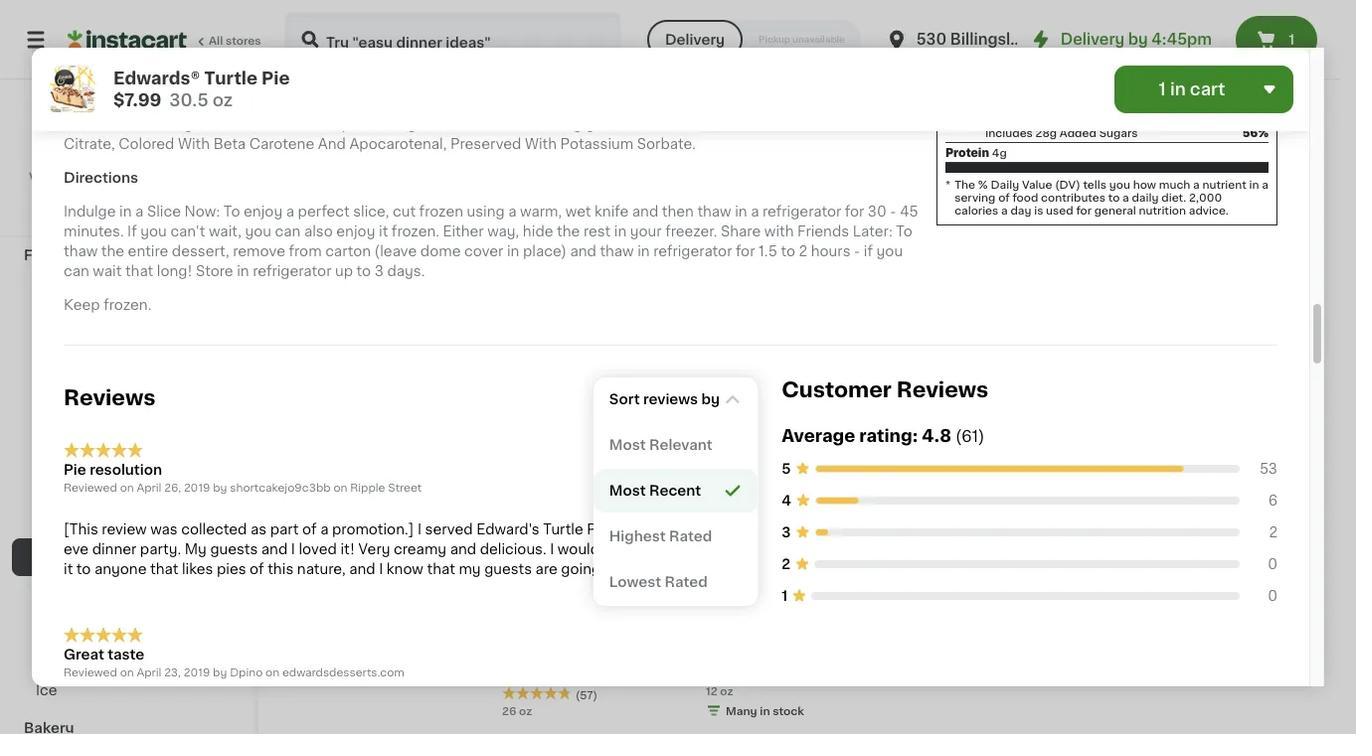 Task type: vqa. For each thing, say whether or not it's contained in the screenshot.
Friends on the top of the page
yes



Task type: locate. For each thing, give the bounding box(es) containing it.
0 horizontal spatial my
[[459, 562, 481, 576]]

to down the 45
[[896, 225, 913, 239]]

36 oz
[[298, 23, 329, 34], [910, 43, 940, 54]]

2 vertical spatial most
[[609, 484, 646, 498]]

$ inside $ 3 89
[[710, 603, 717, 614]]

pricing
[[59, 172, 98, 182]]

& inside frozen broths & juice concentrate
[[136, 627, 147, 640]]

edwards® for desserts
[[502, 629, 570, 642]]

on right dpino
[[266, 667, 280, 678]]

instacart.
[[108, 187, 163, 198]]

desserts inside edwards® edwards premium desserts cookies and crème pie
[[568, 648, 632, 662]]

6 left the 79 at the right bottom
[[1125, 602, 1139, 623]]

delivery inside "link"
[[1061, 32, 1125, 47]]

most recent up the most relevant button
[[625, 391, 717, 405]]

and up your
[[632, 205, 659, 219]]

2019 for resolution
[[184, 482, 210, 493]]

you inside * the % daily value (dv) tells you how much a nutrient in a serving of food contributes to a daily diet. 2,000 calories a day is used for general nutrition advice.
[[1110, 179, 1131, 190]]

0 vertical spatial 3
[[375, 264, 384, 278]]

1 vertical spatial (690)
[[1187, 339, 1218, 350]]

lowest
[[609, 576, 661, 590]]

by inside "link"
[[1129, 32, 1148, 47]]

0 vertical spatial of
[[999, 192, 1010, 203]]

99 for 9
[[326, 271, 341, 282]]

1 horizontal spatial can
[[275, 225, 301, 239]]

0
[[1268, 558, 1278, 572], [1268, 590, 1278, 604]]

- left the 45
[[890, 205, 897, 219]]

2 left hours
[[799, 245, 808, 258]]

rated inside button
[[665, 576, 708, 590]]

4:45pm
[[1152, 32, 1212, 47]]

0 horizontal spatial 1
[[782, 590, 788, 604]]

delivery inside button
[[665, 33, 725, 47]]

1 vertical spatial 2019
[[184, 667, 210, 678]]

dough up chip at top left
[[599, 297, 646, 311]]

frozen breakfast link
[[12, 463, 242, 501]]

definitely
[[603, 542, 669, 556]]

guarantee
[[153, 207, 211, 218]]

1 vertical spatial rated
[[665, 576, 708, 590]]

1 vertical spatial 0
[[1268, 590, 1278, 604]]

None search field
[[284, 12, 621, 68]]

snacks
[[24, 211, 76, 225]]

99 inside the $ 9 99
[[326, 271, 341, 282]]

frozen broths & juice concentrate
[[36, 627, 189, 660]]

frozen for frozen
[[24, 249, 72, 263]]

either
[[443, 225, 484, 239]]

enjoy
[[244, 205, 283, 219], [336, 225, 375, 239]]

cookies
[[502, 668, 559, 682]]

1 inside button
[[1289, 33, 1295, 47]]

most recent
[[625, 391, 717, 405], [609, 484, 701, 498]]

edwards® inside edwards® edwards premium desserts cookies and crème pie
[[502, 629, 570, 642]]

and up this at bottom
[[261, 542, 288, 556]]

by up collected
[[213, 482, 227, 493]]

and down the served
[[450, 542, 476, 556]]

turtle up would
[[543, 522, 583, 536]]

0 horizontal spatial it
[[64, 562, 73, 576]]

6
[[1269, 494, 1278, 508], [1125, 602, 1139, 623]]

then
[[662, 205, 694, 219]]

36 oz for (115)
[[910, 43, 940, 54]]

frozen down snacks
[[24, 249, 72, 263]]

2 inside indulge in a slice now: to enjoy a perfect slice, cut frozen using a warm, wet knife and then thaw in a refrigerator for 30 - 45 minutes. if you can't wait, you can also enjoy it frozen. either way, hide the rest in your freezer. share with friends later: to thaw the entire dessert, remove from carton (leave dome cover in place) and thaw in refrigerator for 1.5 to 2 hours - if you can wait that long! store in refrigerator up to 3 days.
[[799, 245, 808, 258]]

sponsored badge image
[[910, 369, 970, 381]]

0 horizontal spatial 3
[[375, 264, 384, 278]]

general
[[1095, 205, 1137, 216]]

can
[[275, 225, 301, 239], [64, 264, 89, 278]]

1 vertical spatial 36
[[910, 43, 925, 54]]

i up creamy
[[418, 522, 422, 536]]

frozen up [this
[[36, 475, 83, 489]]

99
[[326, 271, 341, 282], [936, 603, 951, 614]]

desserts down edwards
[[568, 648, 632, 662]]

1 reviewed from the top
[[64, 482, 117, 493]]

99 right "7"
[[936, 603, 951, 614]]

you up remove
[[245, 225, 271, 239]]

0 vertical spatial guests
[[210, 542, 258, 556]]

dough up "(27)"
[[555, 337, 602, 351]]

know
[[387, 562, 424, 576]]

0 horizontal spatial add
[[849, 421, 878, 435]]

1 horizontal spatial add
[[1257, 89, 1286, 103]]

most up the most relevant
[[625, 391, 662, 405]]

1 vertical spatial 99
[[936, 603, 951, 614]]

1 vertical spatial with
[[765, 225, 794, 239]]

view pricing policy. not affiliated with instacart.
[[29, 172, 215, 198]]

and up "(57)"
[[563, 668, 589, 682]]

can left wait
[[64, 264, 89, 278]]

1 vertical spatial (2.91k)
[[984, 339, 1022, 350]]

frozen link
[[12, 237, 242, 274]]

recent up the new
[[649, 484, 701, 498]]

1 horizontal spatial meat
[[86, 513, 122, 527]]

on left ripple
[[334, 482, 347, 493]]

0 vertical spatial add button
[[1219, 78, 1296, 114]]

the
[[557, 225, 580, 239], [101, 245, 124, 258]]

3 inside product 'group'
[[717, 602, 731, 623]]

party.
[[140, 542, 181, 556]]

by inside pie resolution reviewed on april 26, 2019 by shortcakejo9c3bb on ripple street
[[213, 482, 227, 493]]

to inside * the % daily value (dv) tells you how much a nutrient in a serving of food contributes to a daily diet. 2,000 calories a day is used for general nutrition advice.
[[1109, 192, 1120, 203]]

by inside button
[[702, 393, 720, 407]]

1 vertical spatial most
[[609, 438, 646, 452]]

$ 7 99
[[914, 602, 951, 623]]

guests down 'delicious.'
[[484, 562, 532, 576]]

rated inside button
[[669, 530, 712, 544]]

my down the served
[[459, 562, 481, 576]]

are
[[536, 562, 558, 576]]

1 horizontal spatial guests
[[484, 562, 532, 576]]

collected
[[181, 522, 247, 536]]

0 vertical spatial 2019
[[184, 482, 210, 493]]

(690) inside product 'group'
[[1187, 339, 1218, 350]]

1 vertical spatial as
[[622, 562, 638, 576]]

& inside ben & jerry's dough chunks chocolate chip cookie dough chunks (27)
[[533, 297, 544, 311]]

frozen. down cut
[[392, 225, 439, 239]]

0 horizontal spatial (2.91k)
[[576, 7, 614, 18]]

12%
[[1246, 48, 1269, 59]]

1 horizontal spatial 1
[[1159, 81, 1166, 98]]

6 down 53
[[1269, 494, 1278, 508]]

3 down (leave
[[375, 264, 384, 278]]

by left dpino
[[213, 667, 227, 678]]

1 vertical spatial chunks
[[605, 337, 658, 351]]

ben & jerry's dough chunks chocolate chip cookie dough chunks (27)
[[502, 297, 667, 369]]

frozen. inside indulge in a slice now: to enjoy a perfect slice, cut frozen using a warm, wet knife and then thaw in a refrigerator for 30 - 45 minutes. if you can't wait, you can also enjoy it frozen. either way, hide the rest in your freezer. share with friends later: to thaw the entire dessert, remove from carton (leave dome cover in place) and thaw in refrigerator for 1.5 to 2 hours - if you can wait that long! store in refrigerator up to 3 days.
[[392, 225, 439, 239]]

a right nutrient
[[1262, 179, 1269, 190]]

at
[[612, 522, 626, 536]]

food
[[1013, 192, 1039, 203]]

you left 'how'
[[1110, 179, 1131, 190]]

1 horizontal spatial delivery
[[1061, 32, 1125, 47]]

1 vertical spatial guests
[[484, 562, 532, 576]]

recent up relevant
[[665, 391, 717, 405]]

7
[[921, 602, 934, 623]]

add button for ★★★★★
[[1219, 78, 1296, 114]]

28g
[[1036, 127, 1057, 138]]

0 horizontal spatial desserts
[[86, 551, 150, 565]]

0 vertical spatial 36
[[298, 23, 313, 34]]

as left part
[[251, 522, 267, 536]]

my
[[630, 522, 652, 536], [459, 562, 481, 576]]

all
[[209, 35, 223, 46]]

$ inside $ 7 99
[[914, 603, 921, 614]]

99 inside $ 7 99
[[936, 603, 951, 614]]

great
[[64, 648, 104, 662]]

guests
[[210, 542, 258, 556], [484, 562, 532, 576]]

1 horizontal spatial (690)
[[1187, 339, 1218, 350]]

2 vertical spatial 3
[[717, 602, 731, 623]]

12
[[706, 686, 718, 697]]

2019 right the 23,
[[184, 667, 210, 678]]

1 horizontal spatial 6
[[1269, 494, 1278, 508]]

(leave
[[375, 245, 417, 258]]

0 horizontal spatial turtle
[[204, 70, 258, 87]]

0 vertical spatial it
[[379, 225, 388, 239]]

april inside great taste reviewed on april 23, 2019 by dpino on edwardsdesserts.com
[[137, 667, 162, 678]]

now:
[[185, 205, 220, 219]]

i down very
[[379, 562, 383, 576]]

1 vertical spatial add button
[[811, 410, 888, 446]]

of inside * the % daily value (dv) tells you how much a nutrient in a serving of food contributes to a daily diet. 2,000 calories a day is used for general nutrition advice.
[[999, 192, 1010, 203]]

1 horizontal spatial enjoy
[[336, 225, 375, 239]]

edwards® up $7.99
[[113, 70, 200, 87]]

1 vertical spatial most recent button
[[594, 469, 758, 513]]

add button up 56%
[[1219, 78, 1296, 114]]

frozen down frozen fruits
[[36, 438, 83, 451]]

minutes.
[[64, 225, 124, 239]]

frozen up eve
[[36, 513, 83, 527]]

2 april from the top
[[137, 667, 162, 678]]

add button down the customer
[[811, 410, 888, 446]]

that down creamy
[[427, 562, 455, 576]]

add down customer reviews
[[849, 421, 878, 435]]

2 vertical spatial refrigerator
[[253, 264, 332, 278]]

2 horizontal spatial refrigerator
[[763, 205, 842, 219]]

calories
[[955, 205, 999, 216]]

creamy
[[394, 542, 447, 556]]

reviewed inside pie resolution reviewed on april 26, 2019 by shortcakejo9c3bb on ripple street
[[64, 482, 117, 493]]

desserts down review
[[86, 551, 150, 565]]

★★★★★
[[298, 4, 368, 18], [298, 4, 368, 18], [502, 4, 572, 18], [502, 4, 572, 18], [706, 24, 776, 38], [706, 24, 776, 38], [910, 24, 980, 38], [910, 24, 980, 38], [910, 336, 980, 350], [910, 336, 980, 350], [1114, 336, 1183, 350], [1114, 336, 1183, 350], [64, 442, 143, 458], [64, 442, 143, 458], [64, 628, 143, 644], [64, 628, 143, 644], [502, 687, 572, 701], [502, 687, 572, 701]]

0 vertical spatial -
[[890, 205, 897, 219]]

3 down 4
[[782, 526, 791, 540]]

it up (leave
[[379, 225, 388, 239]]

dpino
[[230, 667, 263, 678]]

used
[[1046, 205, 1074, 216]]

chunks down chip at top left
[[605, 337, 658, 351]]

thaw down minutes.
[[64, 245, 98, 258]]

most recent button up the most relevant button
[[598, 382, 754, 414]]

view
[[29, 172, 56, 182]]

0 horizontal spatial chunks
[[502, 317, 555, 331]]

add down "15%"
[[1257, 89, 1286, 103]]

the down wet
[[557, 225, 580, 239]]

1 horizontal spatial 36
[[910, 43, 925, 54]]

1 horizontal spatial with
[[765, 225, 794, 239]]

it inside indulge in a slice now: to enjoy a perfect slice, cut frozen using a warm, wet knife and then thaw in a refrigerator for 30 - 45 minutes. if you can't wait, you can also enjoy it frozen. either way, hide the rest in your freezer. share with friends later: to thaw the entire dessert, remove from carton (leave dome cover in place) and thaw in refrigerator for 1.5 to 2 hours - if you can wait that long! store in refrigerator up to 3 days.
[[379, 225, 388, 239]]

frozen for frozen vegetables
[[36, 438, 83, 451]]

day
[[1011, 205, 1032, 216]]

customer
[[782, 379, 892, 400]]

all stores link
[[68, 12, 263, 68]]

eggs
[[81, 97, 117, 111]]

sugars
[[1100, 127, 1138, 138]]

by right reviews
[[702, 393, 720, 407]]

0 vertical spatial (2.91k)
[[576, 7, 614, 18]]

april for taste
[[137, 667, 162, 678]]

also
[[304, 225, 333, 239]]

guests up pies
[[210, 542, 258, 556]]

1 horizontal spatial -
[[890, 205, 897, 219]]

2019 for taste
[[184, 667, 210, 678]]

99 right '9'
[[326, 271, 341, 282]]

0 vertical spatial with
[[82, 187, 106, 198]]

frozen inside 'link'
[[36, 400, 83, 414]]

2 horizontal spatial for
[[1076, 205, 1092, 216]]

protein 4g
[[946, 147, 1007, 158]]

you
[[1110, 179, 1131, 190], [141, 225, 167, 239], [245, 225, 271, 239], [877, 245, 903, 258]]

0 vertical spatial meat
[[24, 173, 61, 187]]

meat
[[24, 173, 61, 187], [86, 513, 122, 527]]

edwards® for $7.99
[[113, 70, 200, 87]]

1 vertical spatial it
[[64, 562, 73, 576]]

the up wait
[[101, 245, 124, 258]]

1 vertical spatial meat
[[86, 513, 122, 527]]

2 2019 from the top
[[184, 667, 210, 678]]

most for the bottom most recent button
[[609, 484, 646, 498]]

1 vertical spatial edwards®
[[502, 629, 570, 642]]

0 horizontal spatial with
[[82, 187, 106, 198]]

sort reviews by
[[609, 393, 720, 407]]

frozen down [this
[[36, 551, 83, 565]]

reviewed down great
[[64, 667, 117, 678]]

average
[[782, 428, 856, 445]]

1 horizontal spatial reviews
[[897, 379, 989, 400]]

1 horizontal spatial add button
[[1219, 78, 1296, 114]]

my up definitely
[[630, 522, 652, 536]]

affiliated
[[165, 172, 215, 182]]

$ for 7
[[914, 603, 921, 614]]

0 vertical spatial april
[[137, 482, 162, 493]]

april left 26,
[[137, 482, 162, 493]]

2 0 from the top
[[1268, 590, 1278, 604]]

new
[[655, 522, 684, 536]]

$ for 6
[[1118, 603, 1125, 614]]

to right up
[[357, 264, 371, 278]]

2 horizontal spatial of
[[999, 192, 1010, 203]]

1 horizontal spatial 3
[[717, 602, 731, 623]]

a up the loved
[[320, 522, 329, 536]]

of down daily
[[999, 192, 1010, 203]]

refrigerator up friends
[[763, 205, 842, 219]]

1 2019 from the top
[[184, 482, 210, 493]]

frozen left pizzas at the top
[[36, 286, 83, 300]]

most down sort
[[609, 438, 646, 452]]

meat up "dinner"
[[86, 513, 122, 527]]

by left 4:45pm
[[1129, 32, 1148, 47]]

$ inside $ 6 79
[[1118, 603, 1125, 614]]

for down "contributes"
[[1076, 205, 1092, 216]]

enjoy up remove
[[244, 205, 283, 219]]

april inside pie resolution reviewed on april 26, 2019 by shortcakejo9c3bb on ripple street
[[137, 482, 162, 493]]

most relevant button
[[594, 424, 758, 467]]

it down eve
[[64, 562, 73, 576]]

beverages
[[24, 135, 100, 149]]

36 for (115)
[[910, 43, 925, 54]]

1 horizontal spatial of
[[302, 522, 317, 536]]

2 reviewed from the top
[[64, 667, 117, 678]]

0 horizontal spatial enjoy
[[244, 205, 283, 219]]

1 vertical spatial desserts
[[568, 648, 632, 662]]

and down very
[[349, 562, 376, 576]]

sodium
[[946, 48, 991, 59]]

for
[[845, 205, 864, 219], [1076, 205, 1092, 216], [736, 245, 755, 258]]

desserts
[[86, 551, 150, 565], [568, 648, 632, 662]]

1 horizontal spatial thaw
[[600, 245, 634, 258]]

0 vertical spatial frozen.
[[392, 225, 439, 239]]

1 horizontal spatial chunks
[[605, 337, 658, 351]]

product group containing edwards® edwards premium desserts cookies and crème pie
[[502, 404, 690, 719]]

0 vertical spatial most
[[625, 391, 662, 405]]

pie inside pie resolution reviewed on april 26, 2019 by shortcakejo9c3bb on ripple street
[[64, 463, 86, 477]]

reviewed down resolution
[[64, 482, 117, 493]]

for left the 30
[[845, 205, 864, 219]]

56%
[[1243, 127, 1269, 138]]

(114)
[[780, 27, 805, 38]]

to up general
[[1109, 192, 1120, 203]]

with up 1.5
[[765, 225, 794, 239]]

of left this at bottom
[[250, 562, 264, 576]]

slice
[[147, 205, 181, 219]]

2019 inside great taste reviewed on april 23, 2019 by dpino on edwardsdesserts.com
[[184, 667, 210, 678]]

reviewed inside great taste reviewed on april 23, 2019 by dpino on edwardsdesserts.com
[[64, 667, 117, 678]]

remove edwards® turtle pie image
[[949, 416, 973, 440]]

1 0 from the top
[[1268, 558, 1278, 572]]

frozen up concentrate
[[36, 627, 83, 640]]

3 left 89
[[717, 602, 731, 623]]

daily
[[991, 179, 1019, 190]]

0 vertical spatial to
[[224, 205, 240, 219]]

0 vertical spatial 6
[[1269, 494, 1278, 508]]

1 april from the top
[[137, 482, 162, 493]]

edwards® inside the edwards® turtle pie $7.99 30.5 oz
[[113, 70, 200, 87]]

0 vertical spatial 36 oz
[[298, 23, 329, 34]]

(2.91k)
[[576, 7, 614, 18], [984, 339, 1022, 350]]

frozen vegetables
[[36, 438, 165, 451]]

a up general
[[1123, 192, 1129, 203]]

2019 inside pie resolution reviewed on april 26, 2019 by shortcakejo9c3bb on ripple street
[[184, 482, 210, 493]]

1 horizontal spatial refrigerator
[[654, 245, 732, 258]]

1 horizontal spatial my
[[630, 522, 652, 536]]

many in stock
[[726, 706, 804, 717]]

36 for (690)
[[298, 23, 313, 34]]

frozen
[[24, 249, 72, 263], [36, 286, 83, 300], [36, 400, 83, 414], [36, 438, 83, 451], [36, 475, 83, 489], [36, 513, 83, 527], [36, 551, 83, 565], [36, 627, 83, 640]]

most recent button up the new
[[594, 469, 758, 513]]

0 for 1
[[1268, 590, 1278, 604]]

79
[[1141, 603, 1155, 614]]

product group
[[706, 72, 894, 367], [910, 72, 1098, 386], [1114, 72, 1302, 386], [502, 404, 690, 719], [706, 404, 894, 723], [910, 404, 1098, 680]]

0 horizontal spatial to
[[224, 205, 240, 219]]

1 vertical spatial can
[[64, 264, 89, 278]]

road
[[1033, 32, 1074, 47]]

product group containing gluten-free
[[706, 72, 894, 367]]

frozen inside frozen broths & juice concentrate
[[36, 627, 83, 640]]

1 horizontal spatial for
[[845, 205, 864, 219]]

1 vertical spatial the
[[101, 245, 124, 258]]

1 horizontal spatial it
[[379, 225, 388, 239]]

$ inside the $ 9 99
[[302, 271, 310, 282]]

3 inside indulge in a slice now: to enjoy a perfect slice, cut frozen using a warm, wet knife and then thaw in a refrigerator for 30 - 45 minutes. if you can't wait, you can also enjoy it frozen. either way, hide the rest in your freezer. share with friends later: to thaw the entire dessert, remove from carton (leave dome cover in place) and thaw in refrigerator for 1.5 to 2 hours - if you can wait that long! store in refrigerator up to 3 days.
[[375, 264, 384, 278]]

frozen for frozen meat & seafood
[[36, 513, 83, 527]]

1 vertical spatial seafood
[[140, 513, 199, 527]]

0 vertical spatial desserts
[[86, 551, 150, 565]]

most for the most relevant button
[[609, 438, 646, 452]]

of up the loved
[[302, 522, 317, 536]]

with inside indulge in a slice now: to enjoy a perfect slice, cut frozen using a warm, wet knife and then thaw in a refrigerator for 30 - 45 minutes. if you can't wait, you can also enjoy it frozen. either way, hide the rest in your freezer. share with friends later: to thaw the entire dessert, remove from carton (leave dome cover in place) and thaw in refrigerator for 1.5 to 2 hours - if you can wait that long! store in refrigerator up to 3 days.
[[765, 225, 794, 239]]

frozen left fruits
[[36, 400, 83, 414]]

rated
[[669, 530, 712, 544], [665, 576, 708, 590]]

2 vertical spatial 1
[[782, 590, 788, 604]]

product group containing add
[[1114, 72, 1302, 386]]

pie inside [this review was collected as part of a promotion.] i served edward's turtle pie at my new year's eve dinner party.  my guests and i loved it! very creamy and delicious.  i would definitely recommend it to anyone that likes pies of this nature, and i know that my guests are going to as well
[[587, 522, 609, 536]]

0 vertical spatial reviewed
[[64, 482, 117, 493]]

most inside button
[[609, 438, 646, 452]]

april for resolution
[[137, 482, 162, 493]]

- left if
[[854, 245, 860, 258]]

refrigerator down freezer.
[[654, 245, 732, 258]]

2 horizontal spatial 3
[[782, 526, 791, 540]]

thaw down "rest"
[[600, 245, 634, 258]]

edwards® up premium
[[502, 629, 570, 642]]

1 vertical spatial add
[[849, 421, 878, 435]]

0 horizontal spatial reviews
[[64, 387, 156, 408]]

frozen. down wait
[[104, 298, 151, 312]]

it
[[379, 225, 388, 239], [64, 562, 73, 576]]

turtle down all stores
[[204, 70, 258, 87]]

with inside view pricing policy. not affiliated with instacart.
[[82, 187, 106, 198]]



Task type: describe. For each thing, give the bounding box(es) containing it.
frozen meat & seafood
[[36, 513, 199, 527]]

frozen pizzas & meals
[[36, 286, 190, 300]]

add for ★★★★★
[[1257, 89, 1286, 103]]

relevant
[[649, 438, 713, 452]]

reviewed for pie
[[64, 482, 117, 493]]

rated for highest rated
[[669, 530, 712, 544]]

26
[[502, 706, 516, 717]]

0 vertical spatial most recent button
[[598, 382, 754, 414]]

0 vertical spatial can
[[275, 225, 301, 239]]

0 vertical spatial most recent
[[625, 391, 717, 405]]

2 horizontal spatial thaw
[[698, 205, 732, 219]]

$ for 9
[[302, 271, 310, 282]]

1 vertical spatial refrigerator
[[654, 245, 732, 258]]

1 horizontal spatial seafood
[[140, 513, 199, 527]]

in inside * the % daily value (dv) tells you how much a nutrient in a serving of food contributes to a daily diet. 2,000 calories a day is used for general nutrition advice.
[[1250, 179, 1259, 190]]

seller
[[328, 250, 354, 259]]

a down instacart.
[[135, 205, 144, 219]]

oz inside the edwards® turtle pie $7.99 30.5 oz
[[213, 92, 233, 109]]

frozen meat & seafood link
[[12, 501, 242, 539]]

$7.99 element
[[502, 600, 690, 626]]

cut
[[393, 205, 416, 219]]

remove
[[233, 245, 285, 258]]

taste
[[108, 648, 144, 662]]

store
[[196, 264, 233, 278]]

4
[[782, 494, 792, 508]]

frozen
[[419, 205, 463, 219]]

product group containing 7
[[910, 404, 1098, 680]]

frozen for frozen desserts
[[36, 551, 83, 565]]

38
[[502, 23, 517, 34]]

0 vertical spatial my
[[630, 522, 652, 536]]

0 vertical spatial as
[[251, 522, 267, 536]]

wet
[[566, 205, 591, 219]]

dairy
[[24, 97, 63, 111]]

cover
[[464, 245, 504, 258]]

$ 9 99
[[302, 270, 341, 291]]

dessert,
[[172, 245, 229, 258]]

review
[[102, 522, 147, 536]]

you right if
[[877, 245, 903, 258]]

reviewed for great
[[64, 667, 117, 678]]

nutrient
[[1203, 179, 1247, 190]]

turtle inside the edwards® turtle pie $7.99 30.5 oz
[[204, 70, 258, 87]]

$ 3 89
[[710, 602, 748, 623]]

my
[[185, 542, 207, 556]]

nutrition
[[1139, 205, 1186, 216]]

frozen for frozen pizzas & meals
[[36, 286, 83, 300]]

0 vertical spatial enjoy
[[244, 205, 283, 219]]

a inside [this review was collected as part of a promotion.] i served edward's turtle pie at my new year's eve dinner party.  my guests and i loved it! very creamy and delicious.  i would definitely recommend it to anyone that likes pies of this nature, and i know that my guests are going to as well
[[320, 522, 329, 536]]

0 horizontal spatial for
[[736, 245, 755, 258]]

1 vertical spatial 3
[[782, 526, 791, 540]]

loved
[[299, 542, 337, 556]]

delivery for delivery by 4:45pm
[[1061, 32, 1125, 47]]

89
[[733, 603, 748, 614]]

frozen for frozen broths & juice concentrate
[[36, 627, 83, 640]]

(115)
[[984, 27, 1008, 38]]

1 vertical spatial to
[[896, 225, 913, 239]]

45
[[900, 205, 919, 219]]

for inside * the % daily value (dv) tells you how much a nutrient in a serving of food contributes to a daily diet. 2,000 calories a day is used for general nutrition advice.
[[1076, 205, 1092, 216]]

freezer.
[[665, 225, 717, 239]]

hide
[[523, 225, 553, 239]]

delicious.
[[480, 542, 547, 556]]

diet.
[[1162, 192, 1187, 203]]

a up way, on the left of the page
[[508, 205, 517, 219]]

0 horizontal spatial the
[[101, 245, 124, 258]]

slice,
[[353, 205, 389, 219]]

2 x 2.67 oz
[[706, 43, 764, 54]]

0 vertical spatial recent
[[665, 391, 717, 405]]

a left 'perfect'
[[286, 205, 294, 219]]

to right 1.5
[[781, 245, 796, 258]]

add button for 3
[[811, 410, 888, 446]]

dairy & eggs link
[[12, 86, 242, 123]]

turtle inside [this review was collected as part of a promotion.] i served edward's turtle pie at my new year's eve dinner party.  my guests and i loved it! very creamy and delicious.  i would definitely recommend it to anyone that likes pies of this nature, and i know that my guests are going to as well
[[543, 522, 583, 536]]

5
[[782, 462, 791, 476]]

99 for 7
[[936, 603, 951, 614]]

and down "rest"
[[570, 245, 597, 258]]

in inside product 'group'
[[760, 706, 770, 717]]

street
[[388, 482, 422, 493]]

8
[[706, 336, 714, 347]]

1 button
[[1236, 16, 1318, 64]]

4g
[[992, 147, 1007, 158]]

0 horizontal spatial seafood
[[79, 173, 139, 187]]

the
[[955, 179, 976, 190]]

very
[[358, 542, 390, 556]]

frozen for frozen fruits
[[36, 400, 83, 414]]

0 horizontal spatial refrigerator
[[253, 264, 332, 278]]

1 vertical spatial my
[[459, 562, 481, 576]]

this
[[268, 562, 294, 576]]

product group containing 3
[[706, 404, 894, 723]]

i up are
[[550, 542, 554, 556]]

pizzas
[[86, 286, 130, 300]]

beverages link
[[12, 123, 242, 161]]

promotion.]
[[332, 522, 414, 536]]

keep
[[64, 298, 100, 312]]

on down taste
[[120, 667, 134, 678]]

days.
[[387, 264, 425, 278]]

product group containing ★★★★★
[[910, 72, 1098, 386]]

target logo image
[[108, 103, 146, 141]]

pie inside the edwards® turtle pie $7.99 30.5 oz
[[262, 70, 290, 87]]

(61)
[[956, 429, 985, 445]]

0 horizontal spatial -
[[854, 245, 860, 258]]

view pricing policy. not affiliated with instacart. link
[[16, 169, 238, 201]]

(2.91k) inside product 'group'
[[984, 339, 1022, 350]]

crème
[[593, 668, 640, 682]]

0 horizontal spatial thaw
[[64, 245, 98, 258]]

0 for 2
[[1268, 558, 1278, 572]]

on down resolution
[[120, 482, 134, 493]]

contributes
[[1041, 192, 1106, 203]]

23,
[[164, 667, 181, 678]]

1 in cart field
[[1115, 66, 1294, 113]]

15% 4%
[[1246, 68, 1269, 99]]

served
[[425, 522, 473, 536]]

1 vertical spatial recent
[[649, 484, 701, 498]]

2 down 4
[[782, 558, 791, 572]]

perfect
[[298, 205, 350, 219]]

$ for 3
[[710, 603, 717, 614]]

it!
[[340, 542, 355, 556]]

average rating: 4.8 (61)
[[782, 428, 985, 445]]

pie resolution reviewed on april 26, 2019 by shortcakejo9c3bb on ripple street
[[64, 463, 422, 493]]

2 down 53
[[1269, 526, 1278, 540]]

if
[[127, 225, 137, 239]]

0 horizontal spatial meat
[[24, 173, 61, 187]]

1 inside 'field'
[[1159, 81, 1166, 98]]

1 horizontal spatial as
[[622, 562, 638, 576]]

1 vertical spatial of
[[302, 522, 317, 536]]

to down eve
[[76, 562, 91, 576]]

0 vertical spatial (690)
[[372, 7, 402, 18]]

1 vertical spatial dough
[[555, 337, 602, 351]]

(27)
[[576, 359, 597, 369]]

anyone
[[94, 562, 147, 576]]

and inside edwards® edwards premium desserts cookies and crème pie
[[563, 668, 589, 682]]

2 left x
[[706, 43, 713, 54]]

dome
[[420, 245, 461, 258]]

1 horizontal spatial the
[[557, 225, 580, 239]]

1 vertical spatial enjoy
[[336, 225, 375, 239]]

ripple
[[350, 482, 385, 493]]

would
[[558, 542, 600, 556]]

frozen desserts link
[[12, 539, 242, 577]]

recommend
[[673, 542, 758, 556]]

is
[[1034, 205, 1044, 216]]

vegetables
[[86, 438, 165, 451]]

frozen breakfast
[[36, 475, 153, 489]]

instacart logo image
[[68, 28, 187, 52]]

in inside 'field'
[[1170, 81, 1186, 98]]

frozen fruits
[[36, 400, 126, 414]]

0 horizontal spatial 6
[[1125, 602, 1139, 623]]

reviews
[[643, 393, 698, 407]]

i down part
[[291, 542, 295, 556]]

1 vertical spatial frozen.
[[104, 298, 151, 312]]

cart
[[1190, 81, 1226, 98]]

0 vertical spatial refrigerator
[[763, 205, 842, 219]]

ice
[[36, 684, 57, 698]]

much
[[1159, 179, 1191, 190]]

2 vertical spatial of
[[250, 562, 264, 576]]

service type group
[[647, 20, 861, 60]]

a up 2,000
[[1193, 179, 1200, 190]]

produce link
[[12, 48, 242, 86]]

broths
[[86, 627, 133, 640]]

add for 3
[[849, 421, 878, 435]]

that down party.
[[150, 562, 178, 576]]

sodium 290mg
[[946, 48, 1034, 59]]

12 oz
[[706, 686, 733, 697]]

frozen for frozen breakfast
[[36, 475, 83, 489]]

delivery for delivery
[[665, 33, 725, 47]]

pie inside edwards® edwards premium desserts cookies and crème pie
[[643, 668, 665, 682]]

1 vertical spatial most recent
[[609, 484, 701, 498]]

it inside [this review was collected as part of a promotion.] i served edward's turtle pie at my new year's eve dinner party.  my guests and i loved it! very creamy and delicious.  i would definitely recommend it to anyone that likes pies of this nature, and i know that my guests are going to as well
[[64, 562, 73, 576]]

0 vertical spatial dough
[[599, 297, 646, 311]]

eve
[[64, 542, 89, 556]]

fruits
[[86, 400, 126, 414]]

to right going
[[604, 562, 619, 576]]

a left day
[[1001, 205, 1008, 216]]

100%
[[51, 207, 81, 218]]

using
[[467, 205, 505, 219]]

a up share
[[751, 205, 759, 219]]

you up entire
[[141, 225, 167, 239]]

36 oz for (690)
[[298, 23, 329, 34]]

that inside indulge in a slice now: to enjoy a perfect slice, cut frozen using a warm, wet knife and then thaw in a refrigerator for 30 - 45 minutes. if you can't wait, you can also enjoy it frozen. either way, hide the rest in your freezer. share with friends later: to thaw the entire dessert, remove from carton (leave dome cover in place) and thaw in refrigerator for 1.5 to 2 hours - if you can wait that long! store in refrigerator up to 3 days.
[[125, 264, 153, 278]]

going
[[561, 562, 601, 576]]

by inside great taste reviewed on april 23, 2019 by dpino on edwardsdesserts.com
[[213, 667, 227, 678]]

hours
[[811, 245, 851, 258]]

rated for lowest rated
[[665, 576, 708, 590]]



